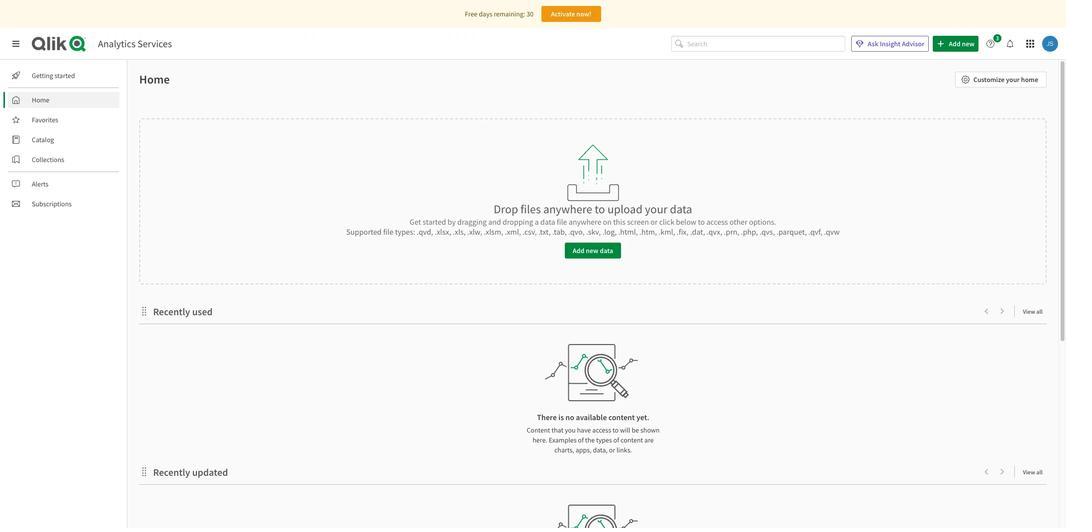 Task type: describe. For each thing, give the bounding box(es) containing it.
this
[[614, 217, 626, 227]]

collections link
[[8, 152, 119, 168]]

access inside there is no available content yet. content that you have access to will be shown here. examples of the types of content are charts, apps, data, or links.
[[593, 426, 612, 435]]

ask insight advisor
[[868, 39, 925, 48]]

home
[[1022, 75, 1039, 84]]

updated
[[192, 466, 228, 479]]

recently for recently used
[[153, 306, 190, 318]]

add new data
[[573, 246, 614, 255]]

new for add new data
[[586, 246, 599, 255]]

by
[[448, 217, 456, 227]]

available
[[576, 413, 607, 423]]

30
[[527, 9, 534, 18]]

.xlw,
[[468, 227, 483, 237]]

will
[[621, 426, 631, 435]]

.log,
[[603, 227, 617, 237]]

or inside there is no available content yet. content that you have access to will be shown here. examples of the types of content are charts, apps, data, or links.
[[609, 446, 616, 455]]

activate
[[551, 9, 576, 18]]

.kml,
[[659, 227, 676, 237]]

recently used link
[[153, 306, 217, 318]]

.html,
[[619, 227, 638, 237]]

services
[[138, 37, 172, 50]]

dropping
[[503, 217, 534, 227]]

Search text field
[[688, 36, 846, 52]]

supported
[[346, 227, 382, 237]]

analytics services element
[[98, 37, 172, 50]]

shown
[[641, 426, 660, 435]]

data inside 'button'
[[600, 246, 614, 255]]

is
[[559, 413, 564, 423]]

0 horizontal spatial file
[[383, 227, 394, 237]]

add new button
[[934, 36, 979, 52]]

analytics services
[[98, 37, 172, 50]]

the
[[586, 436, 595, 445]]

all for recently used
[[1037, 308, 1043, 316]]

days
[[479, 9, 493, 18]]

.php,
[[742, 227, 759, 237]]

.qvs,
[[760, 227, 776, 237]]

remaining:
[[494, 9, 526, 18]]

.qvf,
[[809, 227, 823, 237]]

.csv,
[[523, 227, 537, 237]]

activate now! link
[[542, 6, 602, 22]]

.xls,
[[453, 227, 466, 237]]

anywhere up .tab,
[[544, 202, 593, 217]]

add for add new
[[950, 39, 961, 48]]

files
[[521, 202, 541, 217]]

insight
[[880, 39, 901, 48]]

types
[[597, 436, 612, 445]]

collections
[[32, 155, 64, 164]]

charts,
[[555, 446, 575, 455]]

upload
[[608, 202, 643, 217]]

or inside 'drop files anywhere to upload your data get started by dragging and dropping a data file anywhere on this screen or click below to access other options. supported file types: .qvd, .xlsx, .xls, .xlw, .xlsm, .xml, .csv, .txt, .tab, .qvo, .skv, .log, .html, .htm, .kml, .fix, .dat, .qvx, .prn, .php, .qvs, .parquet, .qvf, .qvw'
[[651, 217, 658, 227]]

view for recently used
[[1024, 308, 1036, 316]]

there
[[537, 413, 557, 423]]

home inside navigation pane element
[[32, 96, 49, 104]]

new for add new
[[963, 39, 975, 48]]

.txt,
[[539, 227, 551, 237]]

access inside 'drop files anywhere to upload your data get started by dragging and dropping a data file anywhere on this screen or click below to access other options. supported file types: .qvd, .xlsx, .xls, .xlw, .xlsm, .xml, .csv, .txt, .tab, .qvo, .skv, .log, .html, .htm, .kml, .fix, .dat, .qvx, .prn, .php, .qvs, .parquet, .qvf, .qvw'
[[707, 217, 729, 227]]

options.
[[750, 217, 777, 227]]

subscriptions link
[[8, 196, 119, 212]]

.qvx,
[[707, 227, 723, 237]]

2 horizontal spatial to
[[698, 217, 705, 227]]

free
[[465, 9, 478, 18]]

other
[[730, 217, 748, 227]]

catalog
[[32, 135, 54, 144]]

getting started link
[[8, 68, 119, 84]]

add new data button
[[565, 243, 622, 259]]

customize your home
[[974, 75, 1039, 84]]

favorites link
[[8, 112, 119, 128]]

be
[[632, 426, 639, 435]]

.htm,
[[640, 227, 658, 237]]

.qvd,
[[417, 227, 433, 237]]

move collection image for recently updated
[[139, 467, 149, 477]]

alerts link
[[8, 176, 119, 192]]

a
[[535, 217, 539, 227]]

all for recently updated
[[1037, 469, 1043, 476]]

.fix,
[[677, 227, 689, 237]]

1 horizontal spatial file
[[557, 217, 567, 227]]

2 of from the left
[[614, 436, 620, 445]]

.tab,
[[553, 227, 567, 237]]

.skv,
[[587, 227, 601, 237]]

.xlsx,
[[435, 227, 452, 237]]

get
[[410, 217, 421, 227]]

analytics
[[98, 37, 136, 50]]

there is no available content yet. content that you have access to will be shown here. examples of the types of content are charts, apps, data, or links.
[[527, 413, 660, 455]]

view all for recently updated
[[1024, 469, 1043, 476]]

anywhere left on at right
[[569, 217, 602, 227]]



Task type: vqa. For each thing, say whether or not it's contained in the screenshot.
Name on the left of the page
no



Task type: locate. For each thing, give the bounding box(es) containing it.
.qvw
[[825, 227, 840, 237]]

used
[[192, 306, 213, 318]]

add inside 'button'
[[573, 246, 585, 255]]

add down .qvo,
[[573, 246, 585, 255]]

started right getting
[[55, 71, 75, 80]]

0 horizontal spatial new
[[586, 246, 599, 255]]

add inside dropdown button
[[950, 39, 961, 48]]

1 vertical spatial access
[[593, 426, 612, 435]]

1 horizontal spatial data
[[600, 246, 614, 255]]

data up .fix,
[[670, 202, 693, 217]]

0 vertical spatial new
[[963, 39, 975, 48]]

getting
[[32, 71, 53, 80]]

1 view all link from the top
[[1024, 305, 1047, 318]]

add left 3 dropdown button
[[950, 39, 961, 48]]

home down services on the top
[[139, 72, 170, 87]]

0 horizontal spatial home
[[32, 96, 49, 104]]

access left the other at the top
[[707, 217, 729, 227]]

0 vertical spatial content
[[609, 413, 635, 423]]

are
[[645, 436, 654, 445]]

apps,
[[576, 446, 592, 455]]

0 horizontal spatial data
[[541, 217, 556, 227]]

1 vertical spatial content
[[621, 436, 644, 445]]

examples
[[549, 436, 577, 445]]

favorites
[[32, 115, 58, 124]]

or left click
[[651, 217, 658, 227]]

.prn,
[[724, 227, 740, 237]]

0 vertical spatial add
[[950, 39, 961, 48]]

2 view from the top
[[1024, 469, 1036, 476]]

0 vertical spatial your
[[1007, 75, 1020, 84]]

.xlsm,
[[484, 227, 504, 237]]

1 horizontal spatial access
[[707, 217, 729, 227]]

customize
[[974, 75, 1005, 84]]

0 vertical spatial started
[[55, 71, 75, 80]]

1 view all from the top
[[1024, 308, 1043, 316]]

to inside there is no available content yet. content that you have access to will be shown here. examples of the types of content are charts, apps, data, or links.
[[613, 426, 619, 435]]

recently left used
[[153, 306, 190, 318]]

of left the
[[578, 436, 584, 445]]

close sidebar menu image
[[12, 40, 20, 48]]

0 horizontal spatial started
[[55, 71, 75, 80]]

started left by
[[423, 217, 446, 227]]

new
[[963, 39, 975, 48], [586, 246, 599, 255]]

here.
[[533, 436, 548, 445]]

now!
[[577, 9, 592, 18]]

1 vertical spatial recently
[[153, 466, 190, 479]]

customize your home button
[[956, 72, 1047, 88]]

1 horizontal spatial home
[[139, 72, 170, 87]]

content down be at the right of the page
[[621, 436, 644, 445]]

yet.
[[637, 413, 650, 423]]

view all
[[1024, 308, 1043, 316], [1024, 469, 1043, 476]]

move collection image left recently used
[[139, 306, 149, 316]]

0 vertical spatial all
[[1037, 308, 1043, 316]]

3 button
[[983, 34, 1005, 52]]

1 view from the top
[[1024, 308, 1036, 316]]

new inside "add new" dropdown button
[[963, 39, 975, 48]]

getting started
[[32, 71, 75, 80]]

your up the .htm,
[[645, 202, 668, 217]]

view for recently updated
[[1024, 469, 1036, 476]]

your inside button
[[1007, 75, 1020, 84]]

view all link
[[1024, 305, 1047, 318], [1024, 466, 1047, 478]]

0 vertical spatial recently
[[153, 306, 190, 318]]

activate now!
[[551, 9, 592, 18]]

your left home
[[1007, 75, 1020, 84]]

no
[[566, 413, 575, 423]]

0 horizontal spatial of
[[578, 436, 584, 445]]

0 vertical spatial access
[[707, 217, 729, 227]]

access up types
[[593, 426, 612, 435]]

or right data,
[[609, 446, 616, 455]]

0 vertical spatial move collection image
[[139, 306, 149, 316]]

1 vertical spatial view all link
[[1024, 466, 1047, 478]]

0 vertical spatial view all link
[[1024, 305, 1047, 318]]

1 vertical spatial move collection image
[[139, 467, 149, 477]]

of right types
[[614, 436, 620, 445]]

on
[[603, 217, 612, 227]]

to left this at right top
[[595, 202, 605, 217]]

1 vertical spatial your
[[645, 202, 668, 217]]

click
[[660, 217, 675, 227]]

to
[[595, 202, 605, 217], [698, 217, 705, 227], [613, 426, 619, 435]]

1 horizontal spatial your
[[1007, 75, 1020, 84]]

0 horizontal spatial or
[[609, 446, 616, 455]]

add for add new data
[[573, 246, 585, 255]]

view all for recently used
[[1024, 308, 1043, 316]]

links.
[[617, 446, 632, 455]]

home link
[[8, 92, 119, 108]]

2 all from the top
[[1037, 469, 1043, 476]]

1 vertical spatial new
[[586, 246, 599, 255]]

0 horizontal spatial your
[[645, 202, 668, 217]]

data
[[670, 202, 693, 217], [541, 217, 556, 227], [600, 246, 614, 255]]

started inside 'drop files anywhere to upload your data get started by dragging and dropping a data file anywhere on this screen or click below to access other options. supported file types: .qvd, .xlsx, .xls, .xlw, .xlsm, .xml, .csv, .txt, .tab, .qvo, .skv, .log, .html, .htm, .kml, .fix, .dat, .qvx, .prn, .php, .qvs, .parquet, .qvf, .qvw'
[[423, 217, 446, 227]]

advisor
[[903, 39, 925, 48]]

data right a
[[541, 217, 556, 227]]

recently updated link
[[153, 466, 232, 479]]

1 horizontal spatial or
[[651, 217, 658, 227]]

catalog link
[[8, 132, 119, 148]]

anywhere
[[544, 202, 593, 217], [569, 217, 602, 227]]

types:
[[395, 227, 415, 237]]

started
[[55, 71, 75, 80], [423, 217, 446, 227]]

subscriptions
[[32, 200, 72, 208]]

file left 'types:'
[[383, 227, 394, 237]]

1 horizontal spatial add
[[950, 39, 961, 48]]

1 vertical spatial started
[[423, 217, 446, 227]]

that
[[552, 426, 564, 435]]

add
[[950, 39, 961, 48], [573, 246, 585, 255]]

home up favorites
[[32, 96, 49, 104]]

2 view all link from the top
[[1024, 466, 1047, 478]]

data down .log,
[[600, 246, 614, 255]]

0 vertical spatial home
[[139, 72, 170, 87]]

move collection image
[[139, 306, 149, 316], [139, 467, 149, 477]]

0 vertical spatial view
[[1024, 308, 1036, 316]]

screen
[[628, 217, 649, 227]]

0 horizontal spatial access
[[593, 426, 612, 435]]

1 horizontal spatial to
[[613, 426, 619, 435]]

1 vertical spatial add
[[573, 246, 585, 255]]

navigation pane element
[[0, 64, 127, 216]]

alerts
[[32, 180, 48, 189]]

recently used
[[153, 306, 213, 318]]

content
[[527, 426, 551, 435]]

1 vertical spatial home
[[32, 96, 49, 104]]

1 horizontal spatial started
[[423, 217, 446, 227]]

below
[[676, 217, 697, 227]]

and
[[489, 217, 501, 227]]

move collection image for recently used
[[139, 306, 149, 316]]

searchbar element
[[672, 36, 846, 52]]

0 horizontal spatial add
[[573, 246, 585, 255]]

ask insight advisor button
[[852, 36, 930, 52]]

your
[[1007, 75, 1020, 84], [645, 202, 668, 217]]

.qvo,
[[569, 227, 585, 237]]

new down .skv,
[[586, 246, 599, 255]]

or
[[651, 217, 658, 227], [609, 446, 616, 455]]

2 horizontal spatial data
[[670, 202, 693, 217]]

main content
[[123, 60, 1067, 528]]

new left 3 dropdown button
[[963, 39, 975, 48]]

recently updated
[[153, 466, 228, 479]]

1 horizontal spatial of
[[614, 436, 620, 445]]

home inside main content
[[139, 72, 170, 87]]

view all link for recently updated
[[1024, 466, 1047, 478]]

your inside 'drop files anywhere to upload your data get started by dragging and dropping a data file anywhere on this screen or click below to access other options. supported file types: .qvd, .xlsx, .xls, .xlw, .xlsm, .xml, .csv, .txt, .tab, .qvo, .skv, .log, .html, .htm, .kml, .fix, .dat, .qvx, .prn, .php, .qvs, .parquet, .qvf, .qvw'
[[645, 202, 668, 217]]

home
[[139, 72, 170, 87], [32, 96, 49, 104]]

3
[[997, 34, 1000, 42]]

content
[[609, 413, 635, 423], [621, 436, 644, 445]]

1 vertical spatial view
[[1024, 469, 1036, 476]]

.dat,
[[691, 227, 706, 237]]

move collection image left recently updated
[[139, 467, 149, 477]]

0 horizontal spatial to
[[595, 202, 605, 217]]

drop
[[494, 202, 519, 217]]

main content containing home
[[123, 60, 1067, 528]]

1 of from the left
[[578, 436, 584, 445]]

of
[[578, 436, 584, 445], [614, 436, 620, 445]]

data,
[[593, 446, 608, 455]]

2 view all from the top
[[1024, 469, 1043, 476]]

1 vertical spatial view all
[[1024, 469, 1043, 476]]

new inside add new data 'button'
[[586, 246, 599, 255]]

view all link for recently used
[[1024, 305, 1047, 318]]

to left will
[[613, 426, 619, 435]]

started inside navigation pane element
[[55, 71, 75, 80]]

1 all from the top
[[1037, 308, 1043, 316]]

recently left 'updated'
[[153, 466, 190, 479]]

have
[[577, 426, 591, 435]]

content up will
[[609, 413, 635, 423]]

file left .qvo,
[[557, 217, 567, 227]]

recently for recently updated
[[153, 466, 190, 479]]

1 vertical spatial all
[[1037, 469, 1043, 476]]

1 vertical spatial or
[[609, 446, 616, 455]]

0 vertical spatial view all
[[1024, 308, 1043, 316]]

jacob simon image
[[1043, 36, 1059, 52]]

0 vertical spatial or
[[651, 217, 658, 227]]

to right below
[[698, 217, 705, 227]]

.parquet,
[[777, 227, 807, 237]]

1 horizontal spatial new
[[963, 39, 975, 48]]

you
[[565, 426, 576, 435]]

ask
[[868, 39, 879, 48]]

drop files anywhere to upload your data get started by dragging and dropping a data file anywhere on this screen or click below to access other options. supported file types: .qvd, .xlsx, .xls, .xlw, .xlsm, .xml, .csv, .txt, .tab, .qvo, .skv, .log, .html, .htm, .kml, .fix, .dat, .qvx, .prn, .php, .qvs, .parquet, .qvf, .qvw
[[346, 202, 840, 237]]

view
[[1024, 308, 1036, 316], [1024, 469, 1036, 476]]



